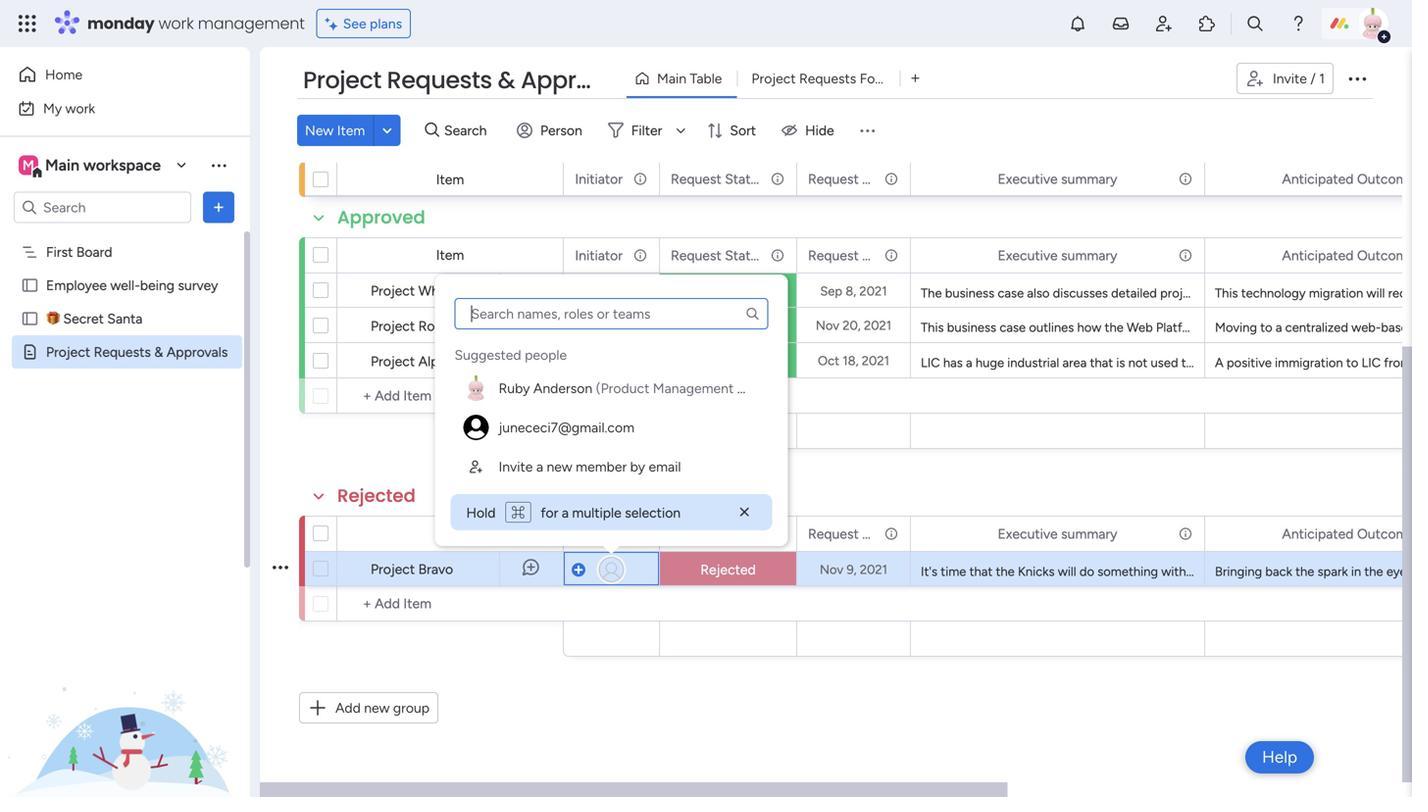 Task type: locate. For each thing, give the bounding box(es) containing it.
time
[[941, 564, 967, 580]]

will left address
[[1285, 320, 1303, 336]]

request date for rejected
[[808, 526, 892, 543]]

main inside workspace selection element
[[45, 156, 80, 175]]

1 lic from the left
[[921, 355, 941, 371]]

requests inside field
[[387, 64, 492, 97]]

2 date from the top
[[863, 247, 892, 264]]

main
[[657, 70, 687, 87], [45, 156, 80, 175]]

project inside 'list box'
[[46, 344, 90, 361]]

1 horizontal spatial this
[[1216, 286, 1239, 301]]

0 vertical spatial date
[[863, 171, 892, 187]]

item
[[337, 122, 365, 139], [436, 171, 464, 188], [436, 247, 464, 263], [436, 525, 464, 542]]

tree grid containing suggested people
[[455, 338, 796, 487]]

2 executive from the top
[[998, 247, 1058, 264]]

1 horizontal spatial invite
[[1273, 70, 1308, 87]]

request status field down sort popup button
[[666, 168, 765, 190]]

0 vertical spatial invite
[[1273, 70, 1308, 87]]

0 horizontal spatial &
[[154, 344, 163, 361]]

3 executive from the top
[[998, 526, 1058, 543]]

0 vertical spatial executive summary
[[998, 171, 1118, 187]]

will left redu
[[1367, 286, 1386, 301]]

2 executive summary field from the top
[[993, 245, 1123, 266]]

1 vertical spatial executive summary field
[[993, 245, 1123, 266]]

anderson
[[534, 380, 593, 397]]

project requests form
[[752, 70, 892, 87]]

is left not
[[1117, 355, 1126, 371]]

[object object] element up for a multiple selection
[[455, 447, 769, 487]]

workspace
[[83, 156, 161, 175]]

nov left 20,
[[816, 318, 840, 334]]

1 vertical spatial summary
[[1062, 247, 1118, 264]]

executive summary for approved
[[998, 247, 1118, 264]]

status up search icon
[[725, 247, 765, 264]]

project bravo
[[371, 561, 453, 578]]

2021 right 8, at the top right
[[860, 284, 888, 299]]

requests for project requests form button
[[800, 70, 857, 87]]

performance
[[1241, 286, 1315, 301]]

request date down menu image at top right
[[808, 171, 892, 187]]

lottie animation image
[[0, 599, 250, 798]]

eyes
[[1387, 564, 1413, 580]]

0 vertical spatial this
[[1216, 286, 1239, 301]]

anticipated outcome field for rejected
[[1278, 523, 1413, 545]]

2 request status field from the top
[[666, 245, 765, 266]]

ruby anderson image
[[1358, 8, 1389, 39]]

dialog
[[435, 275, 796, 546]]

1 horizontal spatial rejected
[[701, 562, 756, 578]]

nov 9, 2021
[[820, 562, 888, 578]]

for a multiple selection
[[538, 505, 681, 521]]

[object object] element containing ruby anderson
[[455, 369, 796, 408]]

initiator field up search for content 'search box'
[[570, 245, 628, 266]]

nov for nov 20, 2021
[[816, 318, 840, 334]]

2 vertical spatial executive
[[998, 526, 1058, 543]]

1 summary from the top
[[1062, 171, 1118, 187]]

rejected inside field
[[338, 484, 416, 509]]

1 vertical spatial will
[[1285, 320, 1303, 336]]

0 vertical spatial nov
[[816, 318, 840, 334]]

1 vertical spatial anticipated outcome
[[1283, 247, 1413, 264]]

help image
[[1289, 14, 1309, 33]]

2 vertical spatial approved
[[698, 317, 759, 334]]

& inside 'list box'
[[154, 344, 163, 361]]

options image down hide "popup button"
[[769, 162, 783, 196]]

3 outcome from the top
[[1358, 526, 1413, 543]]

invite / 1
[[1273, 70, 1325, 87]]

1 vertical spatial case
[[1000, 320, 1026, 336]]

help button
[[1246, 742, 1315, 774]]

1 [object object] element from the top
[[455, 369, 796, 408]]

Search in workspace field
[[41, 196, 164, 219]]

🎁 secret santa
[[46, 311, 143, 327]]

initiator field for approved
[[570, 245, 628, 266]]

2 executive summary from the top
[[998, 247, 1118, 264]]

0 vertical spatial request date field
[[804, 168, 892, 190]]

options image
[[883, 162, 897, 196], [1177, 162, 1191, 196], [209, 198, 229, 217], [632, 239, 646, 272], [769, 239, 783, 272], [883, 239, 897, 272], [1177, 239, 1191, 272], [883, 518, 897, 551], [1177, 518, 1191, 551], [273, 545, 288, 592]]

0 vertical spatial status
[[725, 171, 765, 187]]

column information image
[[633, 171, 649, 187], [884, 171, 900, 187], [1178, 171, 1194, 187], [884, 248, 900, 263], [633, 526, 649, 542], [1178, 526, 1194, 542]]

nov for nov 9, 2021
[[820, 562, 844, 578]]

item for rejected
[[436, 525, 464, 542]]

3 summary from the top
[[1062, 526, 1118, 543]]

well-
[[110, 277, 140, 294]]

will
[[1367, 286, 1386, 301], [1285, 320, 1303, 336], [1058, 564, 1077, 580]]

redu
[[1389, 286, 1413, 301]]

2 [object object] element from the top
[[455, 408, 769, 447]]

1 vertical spatial date
[[863, 247, 892, 264]]

1 initiator from the top
[[575, 171, 623, 187]]

3 request date from the top
[[808, 526, 892, 543]]

3 initiator field from the top
[[570, 523, 628, 545]]

0 horizontal spatial main
[[45, 156, 80, 175]]

1 vertical spatial approved
[[698, 283, 759, 300]]

date up nov 9, 2021
[[863, 526, 892, 543]]

1 vertical spatial initiator
[[575, 247, 623, 264]]

request status field down close image
[[666, 523, 765, 545]]

huge
[[976, 355, 1005, 371]]

a inside 'list box'
[[537, 459, 544, 475]]

2 vertical spatial status
[[725, 526, 765, 543]]

romeo
[[419, 318, 462, 335]]

is right plan
[[1272, 355, 1281, 371]]

1 request status from the top
[[671, 171, 765, 187]]

this technology migration will redu
[[1216, 286, 1413, 301]]

none search field inside 'list box'
[[455, 298, 769, 330]]

Request Date field
[[804, 168, 892, 190], [804, 245, 892, 266], [804, 523, 892, 545]]

inbox image
[[1112, 14, 1131, 33]]

& down being at the top of page
[[154, 344, 163, 361]]

1 horizontal spatial list box
[[451, 298, 796, 487]]

request date field down menu image at top right
[[804, 168, 892, 190]]

anticipated
[[1283, 171, 1354, 187], [1283, 247, 1354, 264], [1283, 526, 1354, 543]]

1 horizontal spatial lic
[[1362, 355, 1382, 371]]

Search for content search field
[[455, 298, 769, 330]]

technology
[[1242, 286, 1306, 301]]

rejected up the project bravo
[[338, 484, 416, 509]]

work
[[159, 12, 194, 34], [65, 100, 95, 117]]

angle down image
[[383, 123, 392, 138]]

1 vertical spatial request status
[[671, 247, 765, 264]]

2 vertical spatial executive summary
[[998, 526, 1118, 543]]

0 vertical spatial executive summary field
[[993, 168, 1123, 190]]

bringing
[[1216, 564, 1263, 580]]

3 anticipated outcome from the top
[[1283, 526, 1413, 543]]

0 vertical spatial will
[[1367, 286, 1386, 301]]

1 vertical spatial request date field
[[804, 245, 892, 266]]

1 horizontal spatial will
[[1285, 320, 1303, 336]]

1 initiator field from the top
[[570, 168, 628, 190]]

request status for rejected
[[671, 526, 765, 543]]

2021 right 20,
[[864, 318, 892, 334]]

that right the area
[[1090, 355, 1114, 371]]

request status up search icon
[[671, 247, 765, 264]]

item right new
[[337, 122, 365, 139]]

request date field up 9, at the bottom of the page
[[804, 523, 892, 545]]

public board image
[[21, 310, 39, 328]]

business up huge
[[947, 320, 997, 336]]

status down close image
[[725, 526, 765, 543]]

0 vertical spatial executive
[[998, 171, 1058, 187]]

the
[[1105, 320, 1124, 336], [1369, 355, 1388, 371], [996, 564, 1015, 580], [1296, 564, 1315, 580], [1365, 564, 1384, 580]]

options image right 1
[[1346, 67, 1370, 90]]

filter button
[[600, 115, 693, 146]]

3 anticipated outcome field from the top
[[1278, 523, 1413, 545]]

0 vertical spatial rejected
[[338, 484, 416, 509]]

1 horizontal spatial project requests & approvals
[[303, 64, 637, 97]]

approved up search icon
[[698, 283, 759, 300]]

close image
[[735, 503, 755, 522]]

None search field
[[455, 298, 769, 330]]

main left table
[[657, 70, 687, 87]]

0 vertical spatial outcome
[[1358, 171, 1413, 187]]

2 vertical spatial request status
[[671, 526, 765, 543]]

case left also
[[998, 286, 1024, 301]]

1 request status field from the top
[[666, 168, 765, 190]]

sort
[[730, 122, 757, 139]]

platform
[[1157, 320, 1205, 336]]

add view image
[[912, 71, 920, 86]]

1 vertical spatial anticipated
[[1283, 247, 1354, 264]]

0 vertical spatial main
[[657, 70, 687, 87]]

workspace selection element
[[19, 154, 164, 179]]

0 horizontal spatial is
[[1117, 355, 1126, 371]]

2021 right 18,
[[862, 353, 890, 369]]

project requests & approvals down "santa"
[[46, 344, 228, 361]]

Request Status field
[[666, 168, 765, 190], [666, 245, 765, 266], [666, 523, 765, 545]]

lic left 3
[[1362, 355, 1382, 371]]

date up sep 8, 2021 at the right top of page
[[863, 247, 892, 264]]

0 vertical spatial approvals
[[521, 64, 637, 97]]

the right sep 8, 2021 at the right top of page
[[921, 286, 942, 301]]

project up plan
[[1240, 320, 1281, 336]]

nov left 9, at the bottom of the page
[[820, 562, 844, 578]]

1 vertical spatial the
[[1221, 355, 1242, 371]]

item down consideration
[[436, 171, 464, 188]]

project inside project requests & approvals field
[[303, 64, 381, 97]]

[object object] element up junececi7@gmail.com
[[455, 369, 796, 408]]

invite inside 'list box'
[[499, 459, 533, 475]]

main for main table
[[657, 70, 687, 87]]

lottie animation element
[[0, 599, 250, 798]]

in
[[1352, 564, 1362, 580]]

2 horizontal spatial will
[[1367, 286, 1386, 301]]

initiator up search for content 'search box'
[[575, 247, 623, 264]]

options image down the filter popup button
[[632, 162, 646, 196]]

new item button
[[297, 115, 373, 146]]

option
[[0, 234, 250, 238]]

requests
[[387, 64, 492, 97], [800, 70, 857, 87], [94, 344, 151, 361]]

3 request status from the top
[[671, 526, 765, 543]]

item inside button
[[337, 122, 365, 139]]

request date up 8, at the top right
[[808, 247, 892, 264]]

2 initiator field from the top
[[570, 245, 628, 266]]

request date up 9, at the bottom of the page
[[808, 526, 892, 543]]

2 request date field from the top
[[804, 245, 892, 266]]

Executive summary field
[[993, 168, 1123, 190], [993, 245, 1123, 266], [993, 523, 1123, 545]]

approvals down 'survey'
[[167, 344, 228, 361]]

0 vertical spatial anticipated
[[1283, 171, 1354, 187]]

0 vertical spatial approved
[[338, 205, 426, 230]]

0 vertical spatial case
[[998, 286, 1024, 301]]

column information image
[[770, 171, 786, 187], [633, 248, 649, 263], [770, 248, 786, 263], [1178, 248, 1194, 263], [770, 526, 786, 542], [884, 526, 900, 542]]

initiator down multiple
[[575, 526, 623, 543]]

to down web-
[[1347, 355, 1359, 371]]

project up "new item"
[[303, 64, 381, 97]]

multiple
[[572, 505, 622, 521]]

search image
[[745, 306, 761, 322]]

0 vertical spatial summary
[[1062, 171, 1118, 187]]

case
[[998, 286, 1024, 301], [1000, 320, 1026, 336]]

1 vertical spatial main
[[45, 156, 80, 175]]

moving
[[1216, 320, 1258, 336]]

0 vertical spatial the
[[921, 286, 942, 301]]

3 request status field from the top
[[666, 523, 765, 545]]

area
[[1063, 355, 1087, 371]]

2 initiator from the top
[[575, 247, 623, 264]]

3 anticipated from the top
[[1283, 526, 1354, 543]]

options image for initiator
[[632, 162, 646, 196]]

date down menu image at top right
[[863, 171, 892, 187]]

1 vertical spatial request date
[[808, 247, 892, 264]]

initiator field down person
[[570, 168, 628, 190]]

new down junececi7@gmail.com
[[547, 459, 573, 475]]

& up search field
[[498, 64, 515, 97]]

outcome for approved
[[1358, 247, 1413, 264]]

rejected down close image
[[701, 562, 756, 578]]

🎁
[[46, 311, 60, 327]]

whiskey
[[419, 283, 470, 299]]

case for also
[[998, 286, 1024, 301]]

invite up ⌘
[[499, 459, 533, 475]]

request date field for rejected
[[804, 523, 892, 545]]

invite left / at top right
[[1273, 70, 1308, 87]]

request
[[671, 171, 722, 187], [808, 171, 859, 187], [671, 247, 722, 264], [808, 247, 859, 264], [671, 526, 722, 543], [808, 526, 859, 543]]

business left also
[[946, 286, 995, 301]]

project up sort
[[752, 70, 796, 87]]

requests up v2 search image
[[387, 64, 492, 97]]

it's
[[921, 564, 938, 580]]

case left outlines at the top of page
[[1000, 320, 1026, 336]]

will left do
[[1058, 564, 1077, 580]]

0 vertical spatial anticipated outcome field
[[1278, 168, 1413, 190]]

work for monday
[[159, 12, 194, 34]]

work right monday
[[159, 12, 194, 34]]

approvals up person
[[521, 64, 637, 97]]

item up the whiskey
[[436, 247, 464, 263]]

project down the 🎁 at left
[[46, 344, 90, 361]]

[object object] element
[[455, 369, 796, 408], [455, 408, 769, 447], [455, 447, 769, 487]]

form
[[860, 70, 892, 87]]

2021 right 9, at the bottom of the page
[[860, 562, 888, 578]]

2 anticipated from the top
[[1283, 247, 1354, 264]]

2 horizontal spatial to
[[1347, 355, 1359, 371]]

project requests & approvals inside 'list box'
[[46, 344, 228, 361]]

menu image
[[858, 121, 878, 140]]

2 vertical spatial initiator field
[[570, 523, 628, 545]]

nov 20, 2021
[[816, 318, 892, 334]]

3 executive summary from the top
[[998, 526, 1118, 543]]

alert
[[451, 494, 773, 531]]

v2 search image
[[425, 119, 440, 142]]

0 vertical spatial work
[[159, 12, 194, 34]]

anticipated outcome
[[1283, 171, 1413, 187], [1283, 247, 1413, 264], [1283, 526, 1413, 543]]

initiator down person
[[575, 171, 623, 187]]

1 vertical spatial this
[[921, 320, 944, 336]]

2 vertical spatial anticipated outcome field
[[1278, 523, 1413, 545]]

tree grid
[[455, 338, 796, 487]]

invite inside button
[[1273, 70, 1308, 87]]

1 vertical spatial invite
[[499, 459, 533, 475]]

0 vertical spatial initiator field
[[570, 168, 628, 190]]

1 horizontal spatial is
[[1272, 355, 1281, 371]]

the left knicks
[[996, 564, 1015, 580]]

1 vertical spatial outcome
[[1358, 247, 1413, 264]]

the left 3
[[1369, 355, 1388, 371]]

to right moving
[[1261, 320, 1273, 336]]

0 vertical spatial request status
[[671, 171, 765, 187]]

2 vertical spatial will
[[1058, 564, 1077, 580]]

1 executive summary field from the top
[[993, 168, 1123, 190]]

3 date from the top
[[863, 526, 892, 543]]

status down sort
[[725, 171, 765, 187]]

1 horizontal spatial new
[[547, 459, 573, 475]]

[object object] element up member
[[455, 408, 769, 447]]

1 vertical spatial work
[[65, 100, 95, 117]]

project requests & approvals inside field
[[303, 64, 637, 97]]

1 horizontal spatial requests
[[387, 64, 492, 97]]

2 vertical spatial summary
[[1062, 526, 1118, 543]]

request status field up search icon
[[666, 245, 765, 266]]

request status down close image
[[671, 526, 765, 543]]

a up for
[[537, 459, 544, 475]]

3 status from the top
[[725, 526, 765, 543]]

to left bring
[[1284, 355, 1296, 371]]

3 initiator from the top
[[575, 526, 623, 543]]

work inside button
[[65, 100, 95, 117]]

2/3
[[1332, 355, 1351, 371]]

2021 for sep 8, 2021
[[860, 284, 888, 299]]

this for romeo
[[921, 320, 944, 336]]

1 executive from the top
[[998, 171, 1058, 187]]

alert containing hold
[[451, 494, 773, 531]]

0 horizontal spatial that
[[970, 564, 993, 580]]

approvals
[[521, 64, 637, 97], [167, 344, 228, 361]]

1 vertical spatial executive
[[998, 247, 1058, 264]]

1 horizontal spatial &
[[498, 64, 515, 97]]

approved down under
[[338, 205, 426, 230]]

requests left form
[[800, 70, 857, 87]]

2 vertical spatial request date
[[808, 526, 892, 543]]

for
[[541, 505, 559, 521]]

executive
[[998, 171, 1058, 187], [998, 247, 1058, 264], [998, 526, 1058, 543]]

alpha
[[419, 353, 454, 370]]

list box containing first board
[[0, 232, 250, 634]]

2021 for nov 9, 2021
[[860, 562, 888, 578]]

assum
[[1379, 286, 1413, 301]]

main inside button
[[657, 70, 687, 87]]

list box containing suggested people
[[451, 298, 796, 487]]

0 horizontal spatial will
[[1058, 564, 1077, 580]]

executive summary field for rejected
[[993, 523, 1123, 545]]

the
[[921, 286, 942, 301], [1221, 355, 1242, 371]]

0 vertical spatial initiator
[[575, 171, 623, 187]]

this up (wp)
[[1216, 286, 1239, 301]]

project romeo
[[371, 318, 462, 335]]

request status down sort popup button
[[671, 171, 765, 187]]

0 horizontal spatial approvals
[[167, 344, 228, 361]]

2 request status from the top
[[671, 247, 765, 264]]

0 horizontal spatial invite
[[499, 459, 533, 475]]

0 horizontal spatial project requests & approvals
[[46, 344, 228, 361]]

2 anticipated outcome from the top
[[1283, 247, 1413, 264]]

suggested people
[[455, 347, 567, 364]]

0 horizontal spatial options image
[[632, 162, 646, 196]]

ruby anderson (product management director )
[[499, 380, 796, 397]]

2 summary from the top
[[1062, 247, 1118, 264]]

industrial
[[1008, 355, 1060, 371]]

current
[[1354, 320, 1396, 336]]

a down performance
[[1276, 320, 1283, 336]]

3 request date field from the top
[[804, 523, 892, 545]]

Approved field
[[333, 205, 431, 231]]

Anticipated Outcome field
[[1278, 168, 1413, 190], [1278, 245, 1413, 266], [1278, 523, 1413, 545]]

requests down "santa"
[[94, 344, 151, 361]]

see
[[343, 15, 367, 32]]

the left plan
[[1221, 355, 1242, 371]]

2 horizontal spatial requests
[[800, 70, 857, 87]]

2 anticipated outcome field from the top
[[1278, 245, 1413, 266]]

invite for invite a new member by email
[[499, 459, 533, 475]]

2 vertical spatial request status field
[[666, 523, 765, 545]]

new inside 'list box'
[[547, 459, 573, 475]]

1 is from the left
[[1117, 355, 1126, 371]]

person
[[541, 122, 583, 139]]

1 outcome from the top
[[1358, 171, 1413, 187]]

2 vertical spatial date
[[863, 526, 892, 543]]

work right my at the top
[[65, 100, 95, 117]]

18,
[[843, 353, 859, 369]]

0 horizontal spatial lic
[[921, 355, 941, 371]]

sort button
[[699, 115, 768, 146]]

approved up director
[[698, 317, 759, 334]]

hide button
[[774, 115, 846, 146]]

2 outcome from the top
[[1358, 247, 1413, 264]]

list box
[[0, 232, 250, 634], [451, 298, 796, 487]]

1 horizontal spatial to
[[1284, 355, 1296, 371]]

1 vertical spatial rejected
[[701, 562, 756, 578]]

2021 for oct 18, 2021
[[862, 353, 890, 369]]

1 horizontal spatial approvals
[[521, 64, 637, 97]]

requests inside button
[[800, 70, 857, 87]]

su
[[1401, 355, 1413, 371]]

web
[[1127, 320, 1153, 336]]

anticipated outcome for approved
[[1283, 247, 1413, 264]]

new right add
[[364, 700, 390, 717]]

executive summary for rejected
[[998, 526, 1118, 543]]

0 horizontal spatial requests
[[94, 344, 151, 361]]

oct 18, 2021
[[818, 353, 890, 369]]

3 executive summary field from the top
[[993, 523, 1123, 545]]

project requests form button
[[737, 63, 900, 94]]

2 vertical spatial anticipated outcome
[[1283, 526, 1413, 543]]

0 vertical spatial request status field
[[666, 168, 765, 190]]

3 [object object] element from the top
[[455, 447, 769, 487]]

under
[[338, 130, 391, 155]]

item up bravo
[[436, 525, 464, 542]]

email
[[649, 459, 681, 475]]

0 horizontal spatial list box
[[0, 232, 250, 634]]

oct
[[818, 353, 840, 369]]

2 status from the top
[[725, 247, 765, 264]]

survey
[[178, 277, 218, 294]]

options image
[[1346, 67, 1370, 90], [632, 162, 646, 196], [769, 162, 783, 196]]

project left bravo
[[371, 561, 415, 578]]

1 executive summary from the top
[[998, 171, 1118, 187]]

project requests & approvals up search field
[[303, 64, 637, 97]]

executive summary
[[998, 171, 1118, 187], [998, 247, 1118, 264], [998, 526, 1118, 543]]

1 vertical spatial anticipated outcome field
[[1278, 245, 1413, 266]]

Initiator field
[[570, 168, 628, 190], [570, 245, 628, 266], [570, 523, 628, 545]]

main for main workspace
[[45, 156, 80, 175]]

has
[[944, 355, 963, 371]]

request date field up 8, at the top right
[[804, 245, 892, 266]]

lic left has at the top right
[[921, 355, 941, 371]]

2 request date from the top
[[808, 247, 892, 264]]

1 request date field from the top
[[804, 168, 892, 190]]

this up has at the top right
[[921, 320, 944, 336]]

0 horizontal spatial rejected
[[338, 484, 416, 509]]

1 anticipated from the top
[[1283, 171, 1354, 187]]

initiator field down multiple
[[570, 523, 628, 545]]

0 vertical spatial business
[[946, 286, 995, 301]]

1 vertical spatial business
[[947, 320, 997, 336]]

0 vertical spatial anticipated outcome
[[1283, 171, 1413, 187]]

ruby
[[499, 380, 530, 397]]

plan
[[1245, 355, 1269, 371]]

main right workspace icon
[[45, 156, 80, 175]]

1 vertical spatial executive summary
[[998, 247, 1118, 264]]

this
[[1216, 286, 1239, 301], [921, 320, 944, 336]]

that right time on the right of the page
[[970, 564, 993, 580]]

2 vertical spatial outcome
[[1358, 526, 1413, 543]]

case for outlines
[[1000, 320, 1026, 336]]

nov
[[816, 318, 840, 334], [820, 562, 844, 578]]

m
[[23, 157, 34, 174]]

1 horizontal spatial options image
[[769, 162, 783, 196]]

2 vertical spatial request date field
[[804, 523, 892, 545]]

workspace image
[[19, 155, 38, 176]]

invite
[[1273, 70, 1308, 87], [499, 459, 533, 475]]

a
[[1276, 320, 1283, 336], [966, 355, 973, 371], [537, 459, 544, 475], [562, 505, 569, 521]]

1 vertical spatial &
[[154, 344, 163, 361]]

of
[[1354, 355, 1366, 371]]

employee
[[46, 277, 107, 294]]



Task type: describe. For each thing, give the bounding box(es) containing it.
1 status from the top
[[725, 171, 765, 187]]

invite / 1 button
[[1237, 63, 1334, 94]]

selection
[[625, 505, 681, 521]]

see plans
[[343, 15, 402, 32]]

Project Requests & Approvals field
[[298, 64, 637, 97]]

requests inside 'list box'
[[94, 344, 151, 361]]

anticipated outcome field for approved
[[1278, 245, 1413, 266]]

home button
[[12, 59, 211, 90]]

my work button
[[12, 93, 211, 124]]

immigration
[[1276, 355, 1344, 371]]

main workspace
[[45, 156, 161, 175]]

measures,
[[1318, 286, 1376, 301]]

2021 for nov 20, 2021
[[864, 318, 892, 334]]

2 is from the left
[[1272, 355, 1281, 371]]

first
[[46, 244, 73, 260]]

the right in
[[1365, 564, 1384, 580]]

the right how
[[1105, 320, 1124, 336]]

[object object] element containing invite a new member by email
[[455, 447, 769, 487]]

requests for project requests & approvals field
[[387, 64, 492, 97]]

new item
[[305, 122, 365, 139]]

work for my
[[65, 100, 95, 117]]

project down project romeo
[[371, 353, 415, 370]]

request status for approved
[[671, 247, 765, 264]]

invite members image
[[1155, 14, 1174, 33]]

invite for invite / 1
[[1273, 70, 1308, 87]]

project alpha
[[371, 353, 454, 370]]

executive for rejected
[[998, 526, 1058, 543]]

monday
[[87, 12, 155, 34]]

positive
[[1227, 355, 1272, 371]]

3
[[1391, 355, 1398, 371]]

filter
[[632, 122, 663, 139]]

web-
[[1352, 320, 1382, 336]]

do
[[1080, 564, 1095, 580]]

+ Add Item text field
[[347, 593, 554, 616]]

anticipated for approved
[[1283, 247, 1354, 264]]

the right 'back'
[[1296, 564, 1315, 580]]

based
[[1382, 320, 1413, 336]]

item for under consideration
[[436, 171, 464, 188]]

0 horizontal spatial to
[[1261, 320, 1273, 336]]

consideration
[[396, 130, 520, 155]]

by
[[631, 459, 646, 475]]

plans
[[370, 15, 402, 32]]

anticipated for rejected
[[1283, 526, 1354, 543]]

status for approved
[[725, 247, 765, 264]]

outlines
[[1030, 320, 1075, 336]]

first board
[[46, 244, 112, 260]]

being
[[140, 277, 175, 294]]

1 horizontal spatial the
[[1221, 355, 1242, 371]]

approved inside field
[[338, 205, 426, 230]]

from
[[1385, 355, 1412, 371]]

summary for approved
[[1062, 247, 1118, 264]]

search everything image
[[1246, 14, 1266, 33]]

used
[[1151, 355, 1179, 371]]

discusses
[[1053, 286, 1109, 301]]

executive for approved
[[998, 247, 1058, 264]]

address
[[1306, 320, 1351, 336]]

item for approved
[[436, 247, 464, 263]]

my work
[[43, 100, 95, 117]]

Under consideration field
[[333, 130, 525, 155]]

1 request date from the top
[[808, 171, 892, 187]]

also
[[1028, 286, 1050, 301]]

Search field
[[440, 117, 498, 144]]

apps image
[[1198, 14, 1218, 33]]

workspace options image
[[209, 155, 229, 175]]

⌘
[[512, 505, 525, 521]]

main table button
[[627, 63, 737, 94]]

business for this
[[947, 320, 997, 336]]

anticipated outcome for rejected
[[1283, 526, 1413, 543]]

bravo
[[419, 561, 453, 578]]

a right for
[[562, 505, 569, 521]]

initiator field for under consideration
[[570, 168, 628, 190]]

options image for request status
[[769, 162, 783, 196]]

8,
[[846, 284, 857, 299]]

something
[[1098, 564, 1159, 580]]

a right has at the top right
[[966, 355, 973, 371]]

initiator field for rejected
[[570, 523, 628, 545]]

1 anticipated outcome field from the top
[[1278, 168, 1413, 190]]

public board image
[[21, 276, 39, 295]]

dapulse addbtn image
[[572, 564, 584, 576]]

person button
[[509, 115, 594, 146]]

1 vertical spatial that
[[970, 564, 993, 580]]

request status field for approved
[[666, 245, 765, 266]]

request status field for rejected
[[666, 523, 765, 545]]

migration
[[1310, 286, 1364, 301]]

detailed
[[1112, 286, 1158, 301]]

alert inside dialog
[[451, 494, 773, 531]]

secret
[[63, 311, 104, 327]]

/
[[1311, 70, 1316, 87]]

new inside add new group button
[[364, 700, 390, 717]]

a
[[1216, 355, 1224, 371]]

20,
[[843, 318, 861, 334]]

add new group
[[336, 700, 430, 717]]

1 date from the top
[[863, 171, 892, 187]]

not
[[1129, 355, 1148, 371]]

dialog containing suggested people
[[435, 275, 796, 546]]

junececi7@gmail.com
[[499, 419, 635, 436]]

santa
[[107, 311, 143, 327]]

1
[[1320, 70, 1325, 87]]

main table
[[657, 70, 723, 87]]

people
[[525, 347, 567, 364]]

2 horizontal spatial options image
[[1346, 67, 1370, 90]]

today.
[[1182, 355, 1217, 371]]

project whiskey
[[371, 283, 470, 299]]

how
[[1078, 320, 1102, 336]]

executive summary field for approved
[[993, 245, 1123, 266]]

approvals inside project requests & approvals field
[[521, 64, 637, 97]]

suggested people row
[[455, 338, 567, 365]]

add
[[336, 700, 361, 717]]

date for approved
[[863, 247, 892, 264]]

this for whiskey
[[1216, 286, 1239, 301]]

select product image
[[18, 14, 37, 33]]

project inside project requests form button
[[752, 70, 796, 87]]

date for rejected
[[863, 526, 892, 543]]

invite a new member by email
[[499, 459, 681, 475]]

board
[[76, 244, 112, 260]]

knicks
[[1018, 564, 1055, 580]]

0 vertical spatial that
[[1090, 355, 1114, 371]]

project up project romeo
[[371, 283, 415, 299]]

tree grid inside 'list box'
[[455, 338, 796, 487]]

business for the
[[946, 286, 995, 301]]

2 lic from the left
[[1362, 355, 1382, 371]]

member
[[576, 459, 627, 475]]

themselves
[[1190, 564, 1255, 580]]

9,
[[847, 562, 857, 578]]

help
[[1263, 748, 1298, 768]]

outcome for rejected
[[1358, 526, 1413, 543]]

summary for rejected
[[1062, 526, 1118, 543]]

1 anticipated outcome from the top
[[1283, 171, 1413, 187]]

bringing back the spark in the eyes
[[1216, 564, 1413, 580]]

request date for approved
[[808, 247, 892, 264]]

spark
[[1318, 564, 1349, 580]]

(wp)
[[1208, 320, 1237, 336]]

initiator for under consideration
[[575, 171, 623, 187]]

notifications image
[[1068, 14, 1088, 33]]

management
[[653, 380, 734, 397]]

suggested
[[455, 347, 522, 364]]

Rejected field
[[333, 484, 421, 509]]

initiator for approved
[[575, 247, 623, 264]]

with
[[1162, 564, 1187, 580]]

request date field for approved
[[804, 245, 892, 266]]

goals,
[[1205, 286, 1238, 301]]

[object object] element containing junececi7@gmail.com
[[455, 408, 769, 447]]

& inside field
[[498, 64, 515, 97]]

sep 8, 2021
[[821, 284, 888, 299]]

this business case outlines how the web platform (wp) project will address current bu
[[921, 320, 1413, 336]]

approvals inside 'list box'
[[167, 344, 228, 361]]

project up project alpha
[[371, 318, 415, 335]]

hold
[[467, 505, 499, 521]]

status for rejected
[[725, 526, 765, 543]]

arrow down image
[[669, 119, 693, 142]]

initiator for rejected
[[575, 526, 623, 543]]

moving to a centralized web-based
[[1216, 320, 1413, 336]]



Task type: vqa. For each thing, say whether or not it's contained in the screenshot.
left Approvals
yes



